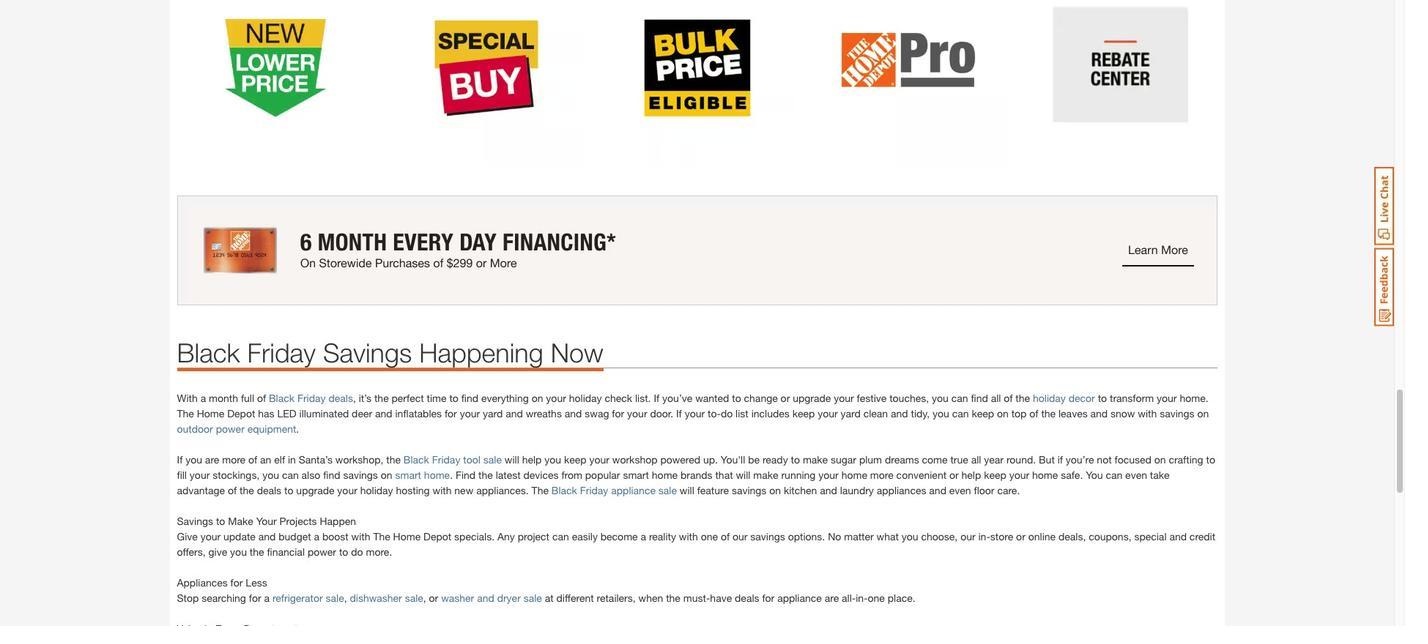 Task type: locate. For each thing, give the bounding box(es) containing it.
0 horizontal spatial all
[[971, 454, 981, 466]]

0 horizontal spatial savings
[[177, 515, 213, 528]]

will down brands
[[680, 484, 695, 497]]

keep
[[793, 408, 815, 420], [972, 408, 994, 420], [564, 454, 587, 466], [984, 469, 1007, 482]]

1 home from the left
[[424, 469, 450, 482]]

with left new
[[433, 484, 452, 497]]

friday down popular
[[580, 484, 608, 497]]

keep right includes
[[793, 408, 815, 420]]

0 horizontal spatial will
[[505, 454, 519, 466]]

check
[[605, 392, 632, 405]]

easily
[[572, 531, 598, 543]]

1 vertical spatial are
[[825, 592, 839, 605]]

find down if you are more of an elf in santa's workshop, the black friday tool sale
[[323, 469, 340, 482]]

and left dryer
[[477, 592, 494, 605]]

find
[[461, 392, 479, 405], [971, 392, 988, 405], [323, 469, 340, 482]]

more down plum
[[870, 469, 894, 482]]

one down feature
[[701, 531, 718, 543]]

keep inside will help you keep your workshop powered up. you'll be ready to make sugar plum dreams come true all year round. but if you're not focused on crafting to fill your stockings, you can also find savings on
[[564, 454, 587, 466]]

0 vertical spatial .
[[296, 423, 299, 435]]

1 horizontal spatial help
[[962, 469, 981, 482]]

will
[[505, 454, 519, 466], [736, 469, 751, 482], [680, 484, 695, 497]]

1 horizontal spatial power
[[308, 546, 336, 558]]

depot left specials.
[[424, 531, 452, 543]]

1 horizontal spatial appliance
[[778, 592, 822, 605]]

1 horizontal spatial will
[[680, 484, 695, 497]]

sale down powered
[[659, 484, 677, 497]]

with inside the to transform your home. the home depot has led illuminated deer and inflatables for your yard and wreaths and swag for your door. if your to-do list includes keep your yard clean and tidy, you can keep on top of the leaves and snow with savings on outdoor power equipment .
[[1138, 408, 1157, 420]]

1 horizontal spatial yard
[[841, 408, 861, 420]]

holiday up swag
[[569, 392, 602, 405]]

true
[[951, 454, 969, 466]]

appliances for less stop searching for a refrigerator sale , dishwasher sale , or washer and dryer sale at different retailers, when the must-have deals for appliance are all-in-one place.
[[177, 577, 919, 605]]

of inside the to transform your home. the home depot has led illuminated deer and inflatables for your yard and wreaths and swag for your door. if your to-do list includes keep your yard clean and tidy, you can keep on top of the leaves and snow with savings on outdoor power equipment .
[[1030, 408, 1039, 420]]

and down the touches,
[[891, 408, 908, 420]]

0 vertical spatial in-
[[979, 531, 991, 543]]

1 horizontal spatial smart
[[623, 469, 649, 482]]

give
[[208, 546, 227, 558]]

deals up the your
[[257, 484, 281, 497]]

2 horizontal spatial the
[[532, 484, 549, 497]]

1 yard from the left
[[483, 408, 503, 420]]

the down "with"
[[177, 408, 194, 420]]

feedback link image
[[1375, 248, 1394, 327]]

.
[[296, 423, 299, 435], [450, 469, 453, 482]]

dishwasher sale link
[[350, 592, 423, 605]]

hosting
[[396, 484, 430, 497]]

the up smart home
[[386, 454, 401, 466]]

0 horizontal spatial make
[[753, 469, 779, 482]]

deals up illuminated
[[329, 392, 353, 405]]

1 vertical spatial even
[[950, 484, 971, 497]]

2 vertical spatial if
[[177, 454, 183, 466]]

you
[[932, 392, 949, 405], [933, 408, 950, 420], [186, 454, 202, 466], [545, 454, 561, 466], [262, 469, 279, 482], [902, 531, 919, 543], [230, 546, 247, 558]]

1 vertical spatial savings
[[177, 515, 213, 528]]

your up give
[[201, 531, 221, 543]]

. left the find
[[450, 469, 453, 482]]

1 vertical spatial do
[[351, 546, 363, 558]]

smart down 'workshop'
[[623, 469, 649, 482]]

0 vertical spatial more
[[222, 454, 246, 466]]

or inside 'appliances for less stop searching for a refrigerator sale , dishwasher sale , or washer and dryer sale at different retailers, when the must-have deals for appliance are all-in-one place.'
[[429, 592, 438, 605]]

in- inside 'appliances for less stop searching for a refrigerator sale , dishwasher sale , or washer and dryer sale at different retailers, when the must-have deals for appliance are all-in-one place.'
[[856, 592, 868, 605]]

the down update
[[250, 546, 264, 558]]

0 horizontal spatial in-
[[856, 592, 868, 605]]

can inside the to transform your home. the home depot has led illuminated deer and inflatables for your yard and wreaths and swag for your door. if your to-do list includes keep your yard clean and tidy, you can keep on top of the leaves and snow with savings on outdoor power equipment .
[[952, 408, 969, 420]]

3 home from the left
[[842, 469, 868, 482]]

2 horizontal spatial deals
[[735, 592, 760, 605]]

0 horizontal spatial appliance
[[611, 484, 656, 497]]

savings down workshop,
[[343, 469, 378, 482]]

0 horizontal spatial are
[[205, 454, 219, 466]]

home down the month
[[197, 408, 224, 420]]

1 smart from the left
[[395, 469, 421, 482]]

2 horizontal spatial if
[[676, 408, 682, 420]]

or up includes
[[781, 392, 790, 405]]

are
[[205, 454, 219, 466], [825, 592, 839, 605]]

our down "that"
[[733, 531, 748, 543]]

now
[[551, 337, 604, 369]]

you're
[[1066, 454, 1094, 466]]

can down the in
[[282, 469, 299, 482]]

month
[[209, 392, 238, 405]]

holiday up leaves
[[1033, 392, 1066, 405]]

black
[[177, 337, 240, 369], [269, 392, 295, 405], [404, 454, 429, 466], [552, 484, 577, 497]]

0 horizontal spatial deals
[[257, 484, 281, 497]]

1 horizontal spatial in-
[[979, 531, 991, 543]]

clean
[[864, 408, 888, 420]]

home down the hosting
[[393, 531, 421, 543]]

perfect
[[392, 392, 424, 405]]

4 home from the left
[[1032, 469, 1058, 482]]

deals inside . find the latest devices from popular smart home brands that will make running your home more convenient or help keep your home safe. you can even take advantage of the deals to upgrade your holiday hosting with new appliances. the
[[257, 484, 281, 497]]

holiday inside . find the latest devices from popular smart home brands that will make running your home more convenient or help keep your home safe. you can even take advantage of the deals to upgrade your holiday hosting with new appliances. the
[[360, 484, 393, 497]]

do left list
[[721, 408, 733, 420]]

1 vertical spatial home
[[393, 531, 421, 543]]

0 vertical spatial all
[[991, 392, 1001, 405]]

a left reality
[[641, 531, 646, 543]]

power inside savings to make your projects happen give your update and budget a boost with the home depot specials. any project can easily become a reality with one of our savings options. no matter what you choose, our in-store or online deals, coupons, special and credit offers, give you the financial power to do more.
[[308, 546, 336, 558]]

come
[[922, 454, 948, 466]]

to down the in
[[284, 484, 293, 497]]

1 vertical spatial help
[[962, 469, 981, 482]]

0 horizontal spatial ,
[[344, 592, 347, 605]]

0 vertical spatial upgrade
[[793, 392, 831, 405]]

reality
[[649, 531, 676, 543]]

6 month every day financing* on storewide purchases of $299 or more. learn more image
[[177, 196, 1217, 306]]

the right it's
[[374, 392, 389, 405]]

help inside will help you keep your workshop powered up. you'll be ready to make sugar plum dreams come true all year round. but if you're not focused on crafting to fill your stockings, you can also find savings on
[[522, 454, 542, 466]]

time
[[427, 392, 447, 405]]

depot up the outdoor power equipment link
[[227, 408, 255, 420]]

black up led
[[269, 392, 295, 405]]

to
[[449, 392, 459, 405], [732, 392, 741, 405], [1098, 392, 1107, 405], [791, 454, 800, 466], [1206, 454, 1216, 466], [284, 484, 293, 497], [216, 515, 225, 528], [339, 546, 348, 558]]

our right choose,
[[961, 531, 976, 543]]

1 vertical spatial depot
[[424, 531, 452, 543]]

appliance left all-
[[778, 592, 822, 605]]

1 vertical spatial .
[[450, 469, 453, 482]]

,
[[353, 392, 356, 405], [344, 592, 347, 605], [423, 592, 426, 605]]

0 horizontal spatial depot
[[227, 408, 255, 420]]

0 horizontal spatial help
[[522, 454, 542, 466]]

depot
[[227, 408, 255, 420], [424, 531, 452, 543]]

if right list.
[[654, 392, 660, 405]]

full
[[241, 392, 254, 405]]

deals right have
[[735, 592, 760, 605]]

searching
[[202, 592, 246, 605]]

home depot pro image
[[810, 0, 1006, 166]]

1 horizontal spatial make
[[803, 454, 828, 466]]

home
[[424, 469, 450, 482], [652, 469, 678, 482], [842, 469, 868, 482], [1032, 469, 1058, 482]]

keep up from
[[564, 454, 587, 466]]

1 horizontal spatial are
[[825, 592, 839, 605]]

your left the clean
[[818, 408, 838, 420]]

your down sugar
[[819, 469, 839, 482]]

0 vertical spatial one
[[701, 531, 718, 543]]

of inside savings to make your projects happen give your update and budget a boost with the home depot specials. any project can easily become a reality with one of our savings options. no matter what you choose, our in-store or online deals, coupons, special and credit offers, give you the financial power to do more.
[[721, 531, 730, 543]]

with inside . find the latest devices from popular smart home brands that will make running your home more convenient or help keep your home safe. you can even take advantage of the deals to upgrade your holiday hosting with new appliances. the
[[433, 484, 452, 497]]

1 horizontal spatial our
[[961, 531, 976, 543]]

even
[[1126, 469, 1147, 482], [950, 484, 971, 497]]

0 horizontal spatial the
[[177, 408, 194, 420]]

boost
[[322, 531, 349, 543]]

rebate center image
[[1021, 0, 1217, 166]]

more inside . find the latest devices from popular smart home brands that will make running your home more convenient or help keep your home safe. you can even take advantage of the deals to upgrade your holiday hosting with new appliances. the
[[870, 469, 894, 482]]

update
[[224, 531, 256, 543]]

what
[[877, 531, 899, 543]]

a down less at the bottom of page
[[264, 592, 270, 605]]

are up stockings,
[[205, 454, 219, 466]]

0 vertical spatial help
[[522, 454, 542, 466]]

do left more.
[[351, 546, 363, 558]]

depot inside the to transform your home. the home depot has led illuminated deer and inflatables for your yard and wreaths and swag for your door. if your to-do list includes keep your yard clean and tidy, you can keep on top of the leaves and snow with savings on outdoor power equipment .
[[227, 408, 255, 420]]

make up running
[[803, 454, 828, 466]]

1 vertical spatial more
[[870, 469, 894, 482]]

your inside savings to make your projects happen give your update and budget a boost with the home depot specials. any project can easily become a reality with one of our savings options. no matter what you choose, our in-store or online deals, coupons, special and credit offers, give you the financial power to do more.
[[201, 531, 221, 543]]

, left the dishwasher at the left of page
[[344, 592, 347, 605]]

you
[[1086, 469, 1103, 482]]

1 horizontal spatial even
[[1126, 469, 1147, 482]]

sale
[[483, 454, 502, 466], [659, 484, 677, 497], [326, 592, 344, 605], [405, 592, 423, 605], [524, 592, 542, 605]]

it's
[[359, 392, 372, 405]]

1 vertical spatial power
[[308, 546, 336, 558]]

2 vertical spatial deals
[[735, 592, 760, 605]]

0 horizontal spatial holiday
[[360, 484, 393, 497]]

1 horizontal spatial .
[[450, 469, 453, 482]]

on left top
[[997, 408, 1009, 420]]

0 vertical spatial the
[[177, 408, 194, 420]]

transform
[[1110, 392, 1154, 405]]

the up more.
[[373, 531, 390, 543]]

0 vertical spatial make
[[803, 454, 828, 466]]

1 vertical spatial all
[[971, 454, 981, 466]]

home down powered
[[652, 469, 678, 482]]

1 horizontal spatial holiday
[[569, 392, 602, 405]]

1 vertical spatial appliance
[[778, 592, 822, 605]]

but
[[1039, 454, 1055, 466]]

home down black friday tool sale link
[[424, 469, 450, 482]]

more.
[[366, 546, 392, 558]]

and inside 'appliances for less stop searching for a refrigerator sale , dishwasher sale , or washer and dryer sale at different retailers, when the must-have deals for appliance are all-in-one place.'
[[477, 592, 494, 605]]

yard down everything
[[483, 408, 503, 420]]

can
[[952, 392, 968, 405], [952, 408, 969, 420], [282, 469, 299, 482], [1106, 469, 1123, 482], [552, 531, 569, 543]]

savings
[[1160, 408, 1195, 420], [343, 469, 378, 482], [732, 484, 767, 497], [751, 531, 785, 543]]

0 horizontal spatial one
[[701, 531, 718, 543]]

yard left the clean
[[841, 408, 861, 420]]

with right reality
[[679, 531, 698, 543]]

or
[[781, 392, 790, 405], [950, 469, 959, 482], [1016, 531, 1026, 543], [429, 592, 438, 605]]

you'll
[[721, 454, 745, 466]]

0 horizontal spatial home
[[197, 408, 224, 420]]

0 vertical spatial will
[[505, 454, 519, 466]]

place.
[[888, 592, 916, 605]]

in- inside savings to make your projects happen give your update and budget a boost with the home depot specials. any project can easily become a reality with one of our savings options. no matter what you choose, our in-store or online deals, coupons, special and credit offers, give you the financial power to do more.
[[979, 531, 991, 543]]

deals
[[329, 392, 353, 405], [257, 484, 281, 497], [735, 592, 760, 605]]

make
[[228, 515, 253, 528]]

0 vertical spatial even
[[1126, 469, 1147, 482]]

0 vertical spatial are
[[205, 454, 219, 466]]

1 horizontal spatial more
[[870, 469, 894, 482]]

tidy,
[[911, 408, 930, 420]]

smart up the hosting
[[395, 469, 421, 482]]

0 vertical spatial deals
[[329, 392, 353, 405]]

special buy image
[[388, 0, 584, 166]]

home inside the to transform your home. the home depot has led illuminated deer and inflatables for your yard and wreaths and swag for your door. if your to-do list includes keep your yard clean and tidy, you can keep on top of the leaves and snow with savings on outdoor power equipment .
[[197, 408, 224, 420]]

0 horizontal spatial smart
[[395, 469, 421, 482]]

1 vertical spatial make
[[753, 469, 779, 482]]

you right the touches,
[[932, 392, 949, 405]]

1 vertical spatial the
[[532, 484, 549, 497]]

be
[[748, 454, 760, 466]]

you down update
[[230, 546, 247, 558]]

, left washer
[[423, 592, 426, 605]]

with down transform
[[1138, 408, 1157, 420]]

for
[[445, 408, 457, 420], [612, 408, 624, 420], [231, 577, 243, 589], [249, 592, 261, 605], [762, 592, 775, 605]]

a inside 'appliances for less stop searching for a refrigerator sale , dishwasher sale , or washer and dryer sale at different retailers, when the must-have deals for appliance are all-in-one place.'
[[264, 592, 270, 605]]

can inside will help you keep your workshop powered up. you'll be ready to make sugar plum dreams come true all year round. but if you're not focused on crafting to fill your stockings, you can also find savings on
[[282, 469, 299, 482]]

our
[[733, 531, 748, 543], [961, 531, 976, 543]]

of down stockings,
[[228, 484, 237, 497]]

your
[[546, 392, 566, 405], [834, 392, 854, 405], [1157, 392, 1177, 405], [460, 408, 480, 420], [627, 408, 647, 420], [685, 408, 705, 420], [818, 408, 838, 420], [589, 454, 610, 466], [190, 469, 210, 482], [819, 469, 839, 482], [1009, 469, 1030, 482], [337, 484, 357, 497], [201, 531, 221, 543]]

if down the you've
[[676, 408, 682, 420]]

appliance inside 'appliances for less stop searching for a refrigerator sale , dishwasher sale , or washer and dryer sale at different retailers, when the must-have deals for appliance are all-in-one place.'
[[778, 592, 822, 605]]

or left washer
[[429, 592, 438, 605]]

1 horizontal spatial do
[[721, 408, 733, 420]]

sugar
[[831, 454, 857, 466]]

smart home link
[[395, 469, 450, 482]]

1 horizontal spatial depot
[[424, 531, 452, 543]]

swag
[[585, 408, 609, 420]]

in- left 'place.'
[[856, 592, 868, 605]]

0 horizontal spatial upgrade
[[296, 484, 334, 497]]

0 horizontal spatial power
[[216, 423, 245, 435]]

are inside 'appliances for less stop searching for a refrigerator sale , dishwasher sale , or washer and dryer sale at different retailers, when the must-have deals for appliance are all-in-one place.'
[[825, 592, 839, 605]]

can down 'not'
[[1106, 469, 1123, 482]]

1 horizontal spatial upgrade
[[793, 392, 831, 405]]

savings up give
[[177, 515, 213, 528]]

smart inside . find the latest devices from popular smart home brands that will make running your home more convenient or help keep your home safe. you can even take advantage of the deals to upgrade your holiday hosting with new appliances. the
[[623, 469, 649, 482]]

bulk price image
[[599, 0, 795, 166]]

with
[[1138, 408, 1157, 420], [433, 484, 452, 497], [351, 531, 370, 543], [679, 531, 698, 543]]

0 vertical spatial do
[[721, 408, 733, 420]]

0 horizontal spatial .
[[296, 423, 299, 435]]

home.
[[1180, 392, 1209, 405]]

2 horizontal spatial will
[[736, 469, 751, 482]]

the inside . find the latest devices from popular smart home brands that will make running your home more convenient or help keep your home safe. you can even take advantage of the deals to upgrade your holiday hosting with new appliances. the
[[532, 484, 549, 497]]

and down everything
[[506, 408, 523, 420]]

to right decor
[[1098, 392, 1107, 405]]

project
[[518, 531, 550, 543]]

budget
[[279, 531, 311, 543]]

deals inside 'appliances for less stop searching for a refrigerator sale , dishwasher sale , or washer and dryer sale at different retailers, when the must-have deals for appliance are all-in-one place.'
[[735, 592, 760, 605]]

1 horizontal spatial all
[[991, 392, 1001, 405]]

or down true
[[950, 469, 959, 482]]

wanted
[[696, 392, 729, 405]]

0 horizontal spatial do
[[351, 546, 363, 558]]

0 horizontal spatial if
[[177, 454, 183, 466]]

savings up it's
[[323, 337, 412, 369]]

wreaths
[[526, 408, 562, 420]]

more up stockings,
[[222, 454, 246, 466]]

2 our from the left
[[961, 531, 976, 543]]

to left make
[[216, 515, 225, 528]]

inflatables
[[395, 408, 442, 420]]

all up 'year'
[[991, 392, 1001, 405]]

to up running
[[791, 454, 800, 466]]

0 vertical spatial power
[[216, 423, 245, 435]]

of right top
[[1030, 408, 1039, 420]]

more
[[222, 454, 246, 466], [870, 469, 894, 482]]

0 vertical spatial savings
[[323, 337, 412, 369]]

1 horizontal spatial the
[[373, 531, 390, 543]]

can inside savings to make your projects happen give your update and budget a boost with the home depot specials. any project can easily become a reality with one of our savings options. no matter what you choose, our in-store or online deals, coupons, special and credit offers, give you the financial power to do more.
[[552, 531, 569, 543]]

0 horizontal spatial our
[[733, 531, 748, 543]]

0 vertical spatial appliance
[[611, 484, 656, 497]]

savings inside will help you keep your workshop powered up. you'll be ready to make sugar plum dreams come true all year round. but if you're not focused on crafting to fill your stockings, you can also find savings on
[[343, 469, 378, 482]]

0 vertical spatial home
[[197, 408, 224, 420]]

round.
[[1007, 454, 1036, 466]]

power down the boost
[[308, 546, 336, 558]]

1 horizontal spatial if
[[654, 392, 660, 405]]

options.
[[788, 531, 825, 543]]

even left floor
[[950, 484, 971, 497]]

specials.
[[454, 531, 495, 543]]

1 vertical spatial upgrade
[[296, 484, 334, 497]]

0 horizontal spatial find
[[323, 469, 340, 482]]

power down the month
[[216, 423, 245, 435]]

year
[[984, 454, 1004, 466]]

the down devices
[[532, 484, 549, 497]]

power inside the to transform your home. the home depot has led illuminated deer and inflatables for your yard and wreaths and swag for your door. if your to-do list includes keep your yard clean and tidy, you can keep on top of the leaves and snow with savings on outdoor power equipment .
[[216, 423, 245, 435]]

2 yard from the left
[[841, 408, 861, 420]]

2 horizontal spatial ,
[[423, 592, 426, 605]]

of
[[257, 392, 266, 405], [1004, 392, 1013, 405], [1030, 408, 1039, 420], [248, 454, 257, 466], [228, 484, 237, 497], [721, 531, 730, 543]]

live chat image
[[1375, 167, 1394, 245]]

1 vertical spatial one
[[868, 592, 885, 605]]

and down the your
[[258, 531, 276, 543]]

if
[[654, 392, 660, 405], [676, 408, 682, 420], [177, 454, 183, 466]]

upgrade right change
[[793, 392, 831, 405]]

and
[[375, 408, 392, 420], [506, 408, 523, 420], [565, 408, 582, 420], [891, 408, 908, 420], [1091, 408, 1108, 420], [820, 484, 837, 497], [929, 484, 947, 497], [258, 531, 276, 543], [1170, 531, 1187, 543], [477, 592, 494, 605]]

make down ready
[[753, 469, 779, 482]]

1 horizontal spatial home
[[393, 531, 421, 543]]

of down feature
[[721, 531, 730, 543]]

find up 'year'
[[971, 392, 988, 405]]

0 horizontal spatial yard
[[483, 408, 503, 420]]

will down you'll
[[736, 469, 751, 482]]

appliances
[[877, 484, 927, 497]]

make inside will help you keep your workshop powered up. you'll be ready to make sugar plum dreams come true all year round. but if you're not focused on crafting to fill your stockings, you can also find savings on
[[803, 454, 828, 466]]

2 vertical spatial will
[[680, 484, 695, 497]]

1 vertical spatial will
[[736, 469, 751, 482]]

0 vertical spatial depot
[[227, 408, 255, 420]]

1 vertical spatial deals
[[257, 484, 281, 497]]

1 vertical spatial if
[[676, 408, 682, 420]]

2 home from the left
[[652, 469, 678, 482]]

on up the take
[[1155, 454, 1166, 466]]

2 smart from the left
[[623, 469, 649, 482]]

make inside . find the latest devices from popular smart home brands that will make running your home more convenient or help keep your home safe. you can even take advantage of the deals to upgrade your holiday hosting with new appliances. the
[[753, 469, 779, 482]]

home up laundry
[[842, 469, 868, 482]]



Task type: vqa. For each thing, say whether or not it's contained in the screenshot.
BEHR
no



Task type: describe. For each thing, give the bounding box(es) containing it.
. inside . find the latest devices from popular smart home brands that will make running your home more convenient or help keep your home safe. you can even take advantage of the deals to upgrade your holiday hosting with new appliances. the
[[450, 469, 453, 482]]

friday up the find
[[432, 454, 460, 466]]

will help you keep your workshop powered up. you'll be ready to make sugar plum dreams come true all year round. but if you're not focused on crafting to fill your stockings, you can also find savings on
[[177, 454, 1216, 482]]

online
[[1029, 531, 1056, 543]]

projects
[[280, 515, 317, 528]]

deer
[[352, 408, 372, 420]]

even inside . find the latest devices from popular smart home brands that will make running your home more convenient or help keep your home safe. you can even take advantage of the deals to upgrade your holiday hosting with new appliances. the
[[1126, 469, 1147, 482]]

top
[[1012, 408, 1027, 420]]

2 horizontal spatial holiday
[[1033, 392, 1066, 405]]

retailers,
[[597, 592, 636, 605]]

running
[[781, 469, 816, 482]]

your down with a month full of black friday deals , it's the perfect time to find everything on your holiday check list. if you've wanted to change or upgrade your festive touches, you can find all of the holiday decor
[[627, 408, 647, 420]]

upgrade inside . find the latest devices from popular smart home brands that will make running your home more convenient or help keep your home safe. you can even take advantage of the deals to upgrade your holiday hosting with new appliances. the
[[296, 484, 334, 497]]

for down time
[[445, 408, 457, 420]]

sale right the dishwasher at the left of page
[[405, 592, 423, 605]]

equipment
[[247, 423, 296, 435]]

special
[[1135, 531, 1167, 543]]

one inside savings to make your projects happen give your update and budget a boost with the home depot specials. any project can easily become a reality with one of our savings options. no matter what you choose, our in-store or online deals, coupons, special and credit offers, give you the financial power to do more.
[[701, 531, 718, 543]]

decor
[[1069, 392, 1095, 405]]

for down check
[[612, 408, 624, 420]]

the right the find
[[479, 469, 493, 482]]

and down decor
[[1091, 408, 1108, 420]]

the inside 'appliances for less stop searching for a refrigerator sale , dishwasher sale , or washer and dryer sale at different retailers, when the must-have deals for appliance are all-in-one place.'
[[666, 592, 681, 605]]

dishwasher
[[350, 592, 402, 605]]

find
[[456, 469, 476, 482]]

you right 'what'
[[902, 531, 919, 543]]

savings inside savings to make your projects happen give your update and budget a boost with the home depot specials. any project can easily become a reality with one of our savings options. no matter what you choose, our in-store or online deals, coupons, special and credit offers, give you the financial power to do more.
[[751, 531, 785, 543]]

happening
[[419, 337, 543, 369]]

black friday savings happening now
[[177, 337, 604, 369]]

of up top
[[1004, 392, 1013, 405]]

your down 'round.'
[[1009, 469, 1030, 482]]

you up devices
[[545, 454, 561, 466]]

with
[[177, 392, 198, 405]]

. inside the to transform your home. the home depot has led illuminated deer and inflatables for your yard and wreaths and swag for your door. if your to-do list includes keep your yard clean and tidy, you can keep on top of the leaves and snow with savings on outdoor power equipment .
[[296, 423, 299, 435]]

happen
[[320, 515, 356, 528]]

0 vertical spatial if
[[654, 392, 660, 405]]

sale right 'tool'
[[483, 454, 502, 466]]

and down convenient
[[929, 484, 947, 497]]

appliances
[[177, 577, 228, 589]]

elf
[[274, 454, 285, 466]]

you down 'an'
[[262, 469, 279, 482]]

if
[[1058, 454, 1063, 466]]

touches,
[[890, 392, 929, 405]]

sale left at
[[524, 592, 542, 605]]

tool
[[463, 454, 481, 466]]

crafting
[[1169, 454, 1204, 466]]

everything
[[481, 392, 529, 405]]

have
[[710, 592, 732, 605]]

the up top
[[1016, 392, 1030, 405]]

your left festive
[[834, 392, 854, 405]]

friday up illuminated
[[297, 392, 326, 405]]

that
[[716, 469, 733, 482]]

holiday decor link
[[1033, 392, 1095, 405]]

up.
[[703, 454, 718, 466]]

savings inside savings to make your projects happen give your update and budget a boost with the home depot specials. any project can easily become a reality with one of our savings options. no matter what you choose, our in-store or online deals, coupons, special and credit offers, give you the financial power to do more.
[[177, 515, 213, 528]]

change
[[744, 392, 778, 405]]

1 our from the left
[[733, 531, 748, 543]]

find inside will help you keep your workshop powered up. you'll be ready to make sugar plum dreams come true all year round. but if you're not focused on crafting to fill your stockings, you can also find savings on
[[323, 469, 340, 482]]

0 horizontal spatial even
[[950, 484, 971, 497]]

a right "with"
[[201, 392, 206, 405]]

festive
[[857, 392, 887, 405]]

the inside the to transform your home. the home depot has led illuminated deer and inflatables for your yard and wreaths and swag for your door. if your to-do list includes keep your yard clean and tidy, you can keep on top of the leaves and snow with savings on outdoor power equipment .
[[1042, 408, 1056, 420]]

washer
[[441, 592, 474, 605]]

on up wreaths
[[532, 392, 543, 405]]

on left kitchen
[[770, 484, 781, 497]]

choose,
[[921, 531, 958, 543]]

your left to-
[[685, 408, 705, 420]]

store
[[991, 531, 1014, 543]]

savings inside the to transform your home. the home depot has led illuminated deer and inflatables for your yard and wreaths and swag for your door. if your to-do list includes keep your yard clean and tidy, you can keep on top of the leaves and snow with savings on outdoor power equipment .
[[1160, 408, 1195, 420]]

with a month full of black friday deals , it's the perfect time to find everything on your holiday check list. if you've wanted to change or upgrade your festive touches, you can find all of the holiday decor
[[177, 392, 1095, 405]]

with up more.
[[351, 531, 370, 543]]

black down from
[[552, 484, 577, 497]]

care.
[[998, 484, 1020, 497]]

at
[[545, 592, 554, 605]]

become
[[601, 531, 638, 543]]

can inside . find the latest devices from popular smart home brands that will make running your home more convenient or help keep your home safe. you can even take advantage of the deals to upgrade your holiday hosting with new appliances. the
[[1106, 469, 1123, 482]]

to transform your home. the home depot has led illuminated deer and inflatables for your yard and wreaths and swag for your door. if your to-do list includes keep your yard clean and tidy, you can keep on top of the leaves and snow with savings on outdoor power equipment .
[[177, 392, 1209, 435]]

black up smart home
[[404, 454, 429, 466]]

ready
[[763, 454, 788, 466]]

refrigerator
[[273, 592, 323, 605]]

of inside . find the latest devices from popular smart home brands that will make running your home more convenient or help keep your home safe. you can even take advantage of the deals to upgrade your holiday hosting with new appliances. the
[[228, 484, 237, 497]]

brands
[[681, 469, 713, 482]]

2 horizontal spatial find
[[971, 392, 988, 405]]

or inside . find the latest devices from popular smart home brands that will make running your home more convenient or help keep your home safe. you can even take advantage of the deals to upgrade your holiday hosting with new appliances. the
[[950, 469, 959, 482]]

also
[[302, 469, 320, 482]]

if inside the to transform your home. the home depot has led illuminated deer and inflatables for your yard and wreaths and swag for your door. if your to-do list includes keep your yard clean and tidy, you can keep on top of the leaves and snow with savings on outdoor power equipment .
[[676, 408, 682, 420]]

when
[[639, 592, 663, 605]]

your up wreaths
[[546, 392, 566, 405]]

feature
[[697, 484, 729, 497]]

black up the month
[[177, 337, 240, 369]]

for right have
[[762, 592, 775, 605]]

to up list
[[732, 392, 741, 405]]

or inside savings to make your projects happen give your update and budget a boost with the home depot specials. any project can easily become a reality with one of our savings options. no matter what you choose, our in-store or online deals, coupons, special and credit offers, give you the financial power to do more.
[[1016, 531, 1026, 543]]

on down home.
[[1198, 408, 1209, 420]]

fill
[[177, 469, 187, 482]]

advantage
[[177, 484, 225, 497]]

will inside . find the latest devices from popular smart home brands that will make running your home more convenient or help keep your home safe. you can even take advantage of the deals to upgrade your holiday hosting with new appliances. the
[[736, 469, 751, 482]]

and right deer
[[375, 408, 392, 420]]

outdoor power equipment link
[[177, 423, 296, 435]]

1 horizontal spatial ,
[[353, 392, 356, 405]]

help inside . find the latest devices from popular smart home brands that will make running your home more convenient or help keep your home safe. you can even take advantage of the deals to upgrade your holiday hosting with new appliances. the
[[962, 469, 981, 482]]

illuminated
[[299, 408, 349, 420]]

smart home
[[395, 469, 450, 482]]

workshop,
[[335, 454, 384, 466]]

washer and dryer sale link
[[441, 592, 542, 605]]

devices
[[524, 469, 559, 482]]

1 horizontal spatial savings
[[323, 337, 412, 369]]

deals,
[[1059, 531, 1086, 543]]

keep left top
[[972, 408, 994, 420]]

on down workshop,
[[381, 469, 392, 482]]

will inside will help you keep your workshop powered up. you'll be ready to make sugar plum dreams come true all year round. but if you're not focused on crafting to fill your stockings, you can also find savings on
[[505, 454, 519, 466]]

keep inside . find the latest devices from popular smart home brands that will make running your home more convenient or help keep your home safe. you can even take advantage of the deals to upgrade your holiday hosting with new appliances. the
[[984, 469, 1007, 482]]

for left less at the bottom of page
[[231, 577, 243, 589]]

appliances.
[[476, 484, 529, 497]]

and left credit
[[1170, 531, 1187, 543]]

depot inside savings to make your projects happen give your update and budget a boost with the home depot specials. any project can easily become a reality with one of our savings options. no matter what you choose, our in-store or online deals, coupons, special and credit offers, give you the financial power to do more.
[[424, 531, 452, 543]]

must-
[[683, 592, 710, 605]]

stockings,
[[213, 469, 260, 482]]

in
[[288, 454, 296, 466]]

a left the boost
[[314, 531, 319, 543]]

less
[[246, 577, 267, 589]]

one inside 'appliances for less stop searching for a refrigerator sale , dishwasher sale , or washer and dryer sale at different retailers, when the must-have deals for appliance are all-in-one place.'
[[868, 592, 885, 605]]

your up 'tool'
[[460, 408, 480, 420]]

the inside savings to make your projects happen give your update and budget a boost with the home depot specials. any project can easily become a reality with one of our savings options. no matter what you choose, our in-store or online deals, coupons, special and credit offers, give you the financial power to do more.
[[250, 546, 264, 558]]

your left home.
[[1157, 392, 1177, 405]]

to inside . find the latest devices from popular smart home brands that will make running your home more convenient or help keep your home safe. you can even take advantage of the deals to upgrade your holiday hosting with new appliances. the
[[284, 484, 293, 497]]

from
[[562, 469, 582, 482]]

your up popular
[[589, 454, 610, 466]]

dreams
[[885, 454, 919, 466]]

all inside will help you keep your workshop powered up. you'll be ready to make sugar plum dreams come true all year round. but if you're not focused on crafting to fill your stockings, you can also find savings on
[[971, 454, 981, 466]]

make for running
[[753, 469, 779, 482]]

of right full
[[257, 392, 266, 405]]

for down less at the bottom of page
[[249, 592, 261, 605]]

1 horizontal spatial deals
[[329, 392, 353, 405]]

your up advantage
[[190, 469, 210, 482]]

do inside savings to make your projects happen give your update and budget a boost with the home depot specials. any project can easily become a reality with one of our savings options. no matter what you choose, our in-store or online deals, coupons, special and credit offers, give you the financial power to do more.
[[351, 546, 363, 558]]

sale right refrigerator
[[326, 592, 344, 605]]

of left 'an'
[[248, 454, 257, 466]]

kitchen
[[784, 484, 817, 497]]

you up fill
[[186, 454, 202, 466]]

not
[[1097, 454, 1112, 466]]

leaves
[[1059, 408, 1088, 420]]

black friday appliance sale link
[[552, 484, 677, 497]]

credit
[[1190, 531, 1216, 543]]

make for sugar
[[803, 454, 828, 466]]

offers,
[[177, 546, 206, 558]]

focused
[[1115, 454, 1152, 466]]

the inside the to transform your home. the home depot has led illuminated deer and inflatables for your yard and wreaths and swag for your door. if your to-do list includes keep your yard clean and tidy, you can keep on top of the leaves and snow with savings on outdoor power equipment .
[[177, 408, 194, 420]]

to down the boost
[[339, 546, 348, 558]]

and right kitchen
[[820, 484, 837, 497]]

your down if you are more of an elf in santa's workshop, the black friday tool sale
[[337, 484, 357, 497]]

santa's
[[299, 454, 333, 466]]

savings down "that"
[[732, 484, 767, 497]]

the inside savings to make your projects happen give your update and budget a boost with the home depot specials. any project can easily become a reality with one of our savings options. no matter what you choose, our in-store or online deals, coupons, special and credit offers, give you the financial power to do more.
[[373, 531, 390, 543]]

new
[[455, 484, 474, 497]]

includes
[[752, 408, 790, 420]]

give
[[177, 531, 198, 543]]

the down stockings,
[[240, 484, 254, 497]]

to right crafting at bottom
[[1206, 454, 1216, 466]]

matter
[[844, 531, 874, 543]]

do inside the to transform your home. the home depot has led illuminated deer and inflatables for your yard and wreaths and swag for your door. if your to-do list includes keep your yard clean and tidy, you can keep on top of the leaves and snow with savings on outdoor power equipment .
[[721, 408, 733, 420]]

0 horizontal spatial more
[[222, 454, 246, 466]]

you inside the to transform your home. the home depot has led illuminated deer and inflatables for your yard and wreaths and swag for your door. if your to-do list includes keep your yard clean and tidy, you can keep on top of the leaves and snow with savings on outdoor power equipment .
[[933, 408, 950, 420]]

home inside savings to make your projects happen give your update and budget a boost with the home depot specials. any project can easily become a reality with one of our savings options. no matter what you choose, our in-store or online deals, coupons, special and credit offers, give you the financial power to do more.
[[393, 531, 421, 543]]

to right time
[[449, 392, 459, 405]]

to-
[[708, 408, 721, 420]]

new lower price image
[[177, 0, 373, 166]]

safe.
[[1061, 469, 1083, 482]]

refrigerator sale link
[[273, 592, 344, 605]]

and left swag
[[565, 408, 582, 420]]

convenient
[[897, 469, 947, 482]]

1 horizontal spatial find
[[461, 392, 479, 405]]

to inside the to transform your home. the home depot has led illuminated deer and inflatables for your yard and wreaths and swag for your door. if your to-do list includes keep your yard clean and tidy, you can keep on top of the leaves and snow with savings on outdoor power equipment .
[[1098, 392, 1107, 405]]

can right the touches,
[[952, 392, 968, 405]]

friday up black friday deals link
[[247, 337, 316, 369]]



